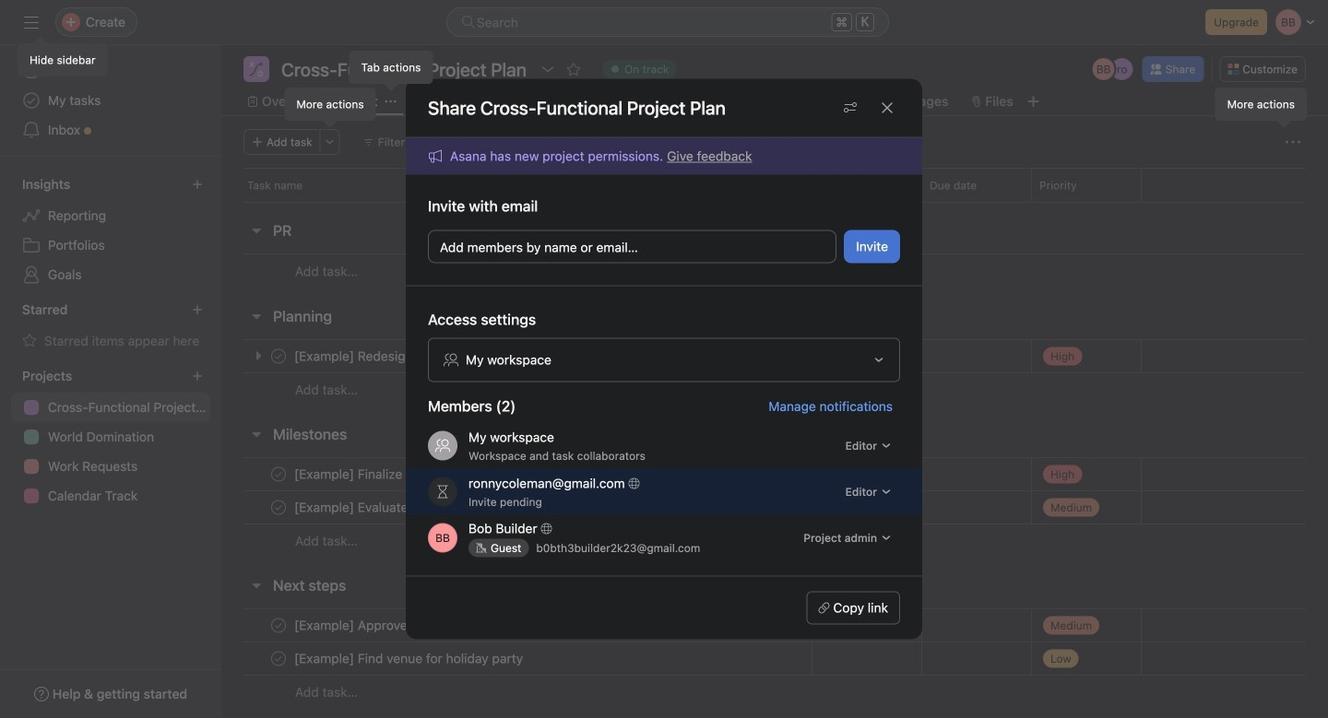 Task type: vqa. For each thing, say whether or not it's contained in the screenshot.
Task name Text Box related to the [Example] Finalize budget cell
yes



Task type: locate. For each thing, give the bounding box(es) containing it.
1 vertical spatial mark complete checkbox
[[268, 648, 290, 670]]

Task name text field
[[291, 465, 454, 484], [291, 617, 507, 635], [291, 650, 529, 668]]

1 vertical spatial mark complete image
[[268, 648, 290, 670]]

1 vertical spatial collapse task list for this group image
[[249, 427, 264, 442]]

mark complete checkbox for task name text box within the [example] finalize budget cell
[[268, 464, 290, 486]]

3 collapse task list for this group image from the top
[[249, 578, 264, 593]]

1 vertical spatial mark complete image
[[268, 497, 290, 519]]

2 mark complete image from the top
[[268, 648, 290, 670]]

mark complete image for task name text field
[[268, 497, 290, 519]]

0 vertical spatial collapse task list for this group image
[[249, 309, 264, 324]]

1 vertical spatial mark complete checkbox
[[268, 497, 290, 519]]

mark complete checkbox for task name text box inside [example] find venue for holiday party cell
[[268, 648, 290, 670]]

2 task name text field from the top
[[291, 617, 507, 635]]

task name text field inside [example] finalize budget cell
[[291, 465, 454, 484]]

0 vertical spatial mark complete image
[[268, 464, 290, 486]]

3 task name text field from the top
[[291, 650, 529, 668]]

1 mark complete checkbox from the top
[[268, 464, 290, 486]]

[example] approve campaign copy cell
[[221, 609, 812, 643]]

collapse task list for this group image
[[249, 309, 264, 324], [249, 427, 264, 442], [249, 578, 264, 593]]

mark complete image for task name text box within the [example] finalize budget cell
[[268, 464, 290, 486]]

0 vertical spatial mark complete checkbox
[[268, 464, 290, 486]]

Task name text field
[[291, 499, 593, 517]]

mark complete image inside [example] find venue for holiday party cell
[[268, 648, 290, 670]]

2 vertical spatial collapse task list for this group image
[[249, 578, 264, 593]]

banner
[[428, 146, 752, 167]]

1 vertical spatial task name text field
[[291, 617, 507, 635]]

row
[[221, 168, 1328, 202], [244, 201, 1306, 203], [221, 254, 1328, 289], [221, 373, 1328, 407], [221, 458, 1328, 492], [221, 491, 1328, 525], [221, 524, 1328, 558], [221, 609, 1328, 643], [221, 642, 1328, 676], [221, 675, 1328, 709]]

mark complete image inside [example] evaluate new email marketing platform cell
[[268, 497, 290, 519]]

project permissions image
[[843, 101, 858, 115]]

1 mark complete checkbox from the top
[[268, 615, 290, 637]]

collapse task list for this group image for header next steps tree grid
[[249, 578, 264, 593]]

0 vertical spatial mark complete image
[[268, 615, 290, 637]]

header next steps tree grid
[[221, 609, 1328, 709]]

projects element
[[0, 360, 221, 515]]

0 vertical spatial task name text field
[[291, 465, 454, 484]]

2 vertical spatial task name text field
[[291, 650, 529, 668]]

2 mark complete image from the top
[[268, 497, 290, 519]]

None text field
[[277, 56, 531, 82]]

1 mark complete image from the top
[[268, 615, 290, 637]]

1 task name text field from the top
[[291, 465, 454, 484]]

1 mark complete image from the top
[[268, 464, 290, 486]]

mark complete checkbox inside [example] evaluate new email marketing platform cell
[[268, 497, 290, 519]]

dialog
[[406, 79, 922, 640]]

mark complete image inside [example] approve campaign copy 'cell'
[[268, 615, 290, 637]]

2 mark complete checkbox from the top
[[268, 497, 290, 519]]

2 mark complete checkbox from the top
[[268, 648, 290, 670]]

mark complete image
[[268, 615, 290, 637], [268, 648, 290, 670]]

mark complete checkbox inside [example] finalize budget cell
[[268, 464, 290, 486]]

starred element
[[0, 293, 221, 360]]

mark complete checkbox for task name text box within [example] approve campaign copy 'cell'
[[268, 615, 290, 637]]

1 collapse task list for this group image from the top
[[249, 309, 264, 324]]

mark complete image
[[268, 464, 290, 486], [268, 497, 290, 519]]

task name text field inside [example] approve campaign copy 'cell'
[[291, 617, 507, 635]]

collapse task list for this group image
[[249, 223, 264, 238]]

Mark complete checkbox
[[268, 464, 290, 486], [268, 497, 290, 519]]

2 collapse task list for this group image from the top
[[249, 427, 264, 442]]

0 vertical spatial mark complete checkbox
[[268, 615, 290, 637]]

mark complete checkbox inside [example] approve campaign copy 'cell'
[[268, 615, 290, 637]]

Mark complete checkbox
[[268, 615, 290, 637], [268, 648, 290, 670]]

mark complete image inside [example] finalize budget cell
[[268, 464, 290, 486]]

header milestones tree grid
[[221, 458, 1328, 558]]

mark complete checkbox inside [example] find venue for holiday party cell
[[268, 648, 290, 670]]

line_and_symbols image
[[249, 62, 264, 77]]

tooltip
[[18, 39, 107, 76], [350, 52, 432, 89], [285, 89, 375, 125], [1216, 89, 1306, 125]]



Task type: describe. For each thing, give the bounding box(es) containing it.
mark complete image for [example] approve campaign copy 'cell'
[[268, 615, 290, 637]]

global element
[[0, 45, 221, 156]]

close this dialog image
[[880, 101, 895, 115]]

[example] finalize budget cell
[[221, 458, 812, 492]]

task name text field inside [example] find venue for holiday party cell
[[291, 650, 529, 668]]

collapse task list for this group image for header planning 'tree grid'
[[249, 309, 264, 324]]

mark complete image for [example] find venue for holiday party cell
[[268, 648, 290, 670]]

collapse task list for this group image for "header milestones" tree grid
[[249, 427, 264, 442]]

header planning tree grid
[[221, 339, 1328, 407]]

task name text field for collapse task list for this group image for "header milestones" tree grid
[[291, 465, 454, 484]]

[example] evaluate new email marketing platform cell
[[221, 491, 812, 525]]

insights element
[[0, 168, 221, 293]]

task name text field for header next steps tree grid's collapse task list for this group image
[[291, 617, 507, 635]]

[example] find venue for holiday party cell
[[221, 642, 812, 676]]

mark complete checkbox for task name text field
[[268, 497, 290, 519]]

add to starred image
[[566, 62, 581, 77]]

hide sidebar image
[[24, 15, 39, 30]]



